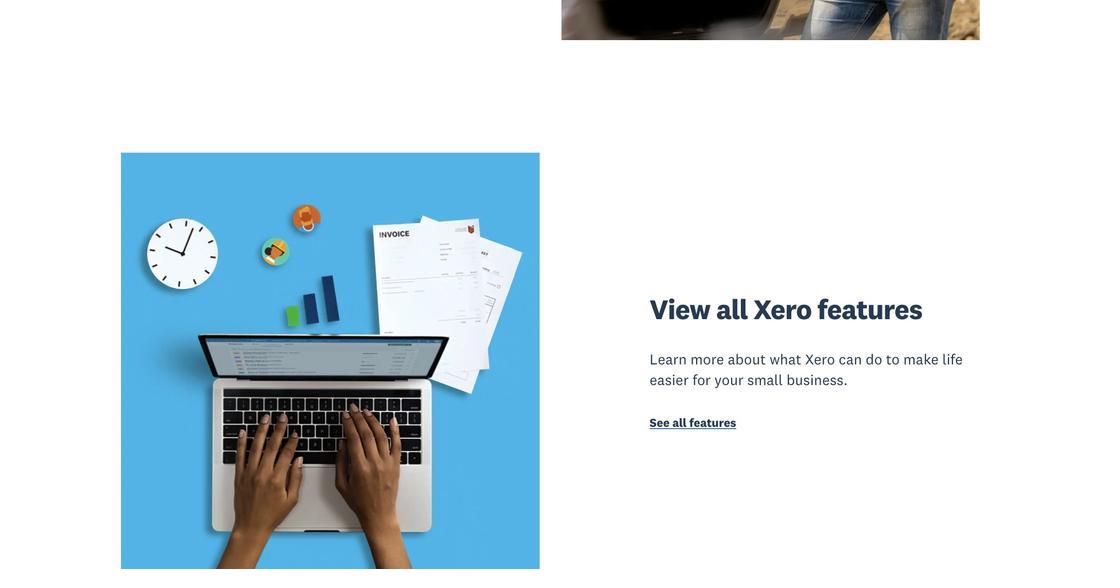 Task type: vqa. For each thing, say whether or not it's contained in the screenshot.
of
no



Task type: locate. For each thing, give the bounding box(es) containing it.
business.
[[787, 371, 848, 390]]

1 vertical spatial all
[[673, 415, 687, 431]]

life
[[943, 351, 963, 369]]

features down for on the bottom of page
[[690, 415, 737, 431]]

xero up business.
[[806, 351, 836, 369]]

all right "see"
[[673, 415, 687, 431]]

xero
[[754, 292, 812, 327], [806, 351, 836, 369]]

1 vertical spatial features
[[690, 415, 737, 431]]

easier
[[650, 371, 689, 390]]

features
[[818, 292, 923, 327], [690, 415, 737, 431]]

see all features link
[[650, 415, 981, 433]]

to
[[887, 351, 900, 369]]

all right view
[[717, 292, 748, 327]]

about
[[728, 351, 766, 369]]

0 horizontal spatial all
[[673, 415, 687, 431]]

1 vertical spatial xero
[[806, 351, 836, 369]]

all for see
[[673, 415, 687, 431]]

all
[[717, 292, 748, 327], [673, 415, 687, 431]]

all for view
[[717, 292, 748, 327]]

xero up the what at right
[[754, 292, 812, 327]]

xero inside learn more about what xero can do to make life easier for your small business.
[[806, 351, 836, 369]]

0 vertical spatial features
[[818, 292, 923, 327]]

0 horizontal spatial features
[[690, 415, 737, 431]]

0 vertical spatial all
[[717, 292, 748, 327]]

1 horizontal spatial all
[[717, 292, 748, 327]]

view all xero features
[[650, 292, 923, 327]]

features up do
[[818, 292, 923, 327]]



Task type: describe. For each thing, give the bounding box(es) containing it.
0 vertical spatial xero
[[754, 292, 812, 327]]

quote and invoice for jobs, track time and costs, and monitor project profitability image
[[562, 0, 981, 40]]

see all features
[[650, 415, 737, 431]]

make
[[904, 351, 939, 369]]

1 horizontal spatial features
[[818, 292, 923, 327]]

more
[[691, 351, 725, 369]]

your
[[715, 371, 744, 390]]

do
[[866, 351, 883, 369]]

what
[[770, 351, 802, 369]]

a small business owner enters invoice details into xero on their laptop. image
[[121, 153, 540, 570]]

see
[[650, 415, 670, 431]]

small
[[748, 371, 783, 390]]

can
[[839, 351, 863, 369]]

learn
[[650, 351, 687, 369]]

learn more about what xero can do to make life easier for your small business.
[[650, 351, 963, 390]]

view
[[650, 292, 711, 327]]

for
[[693, 371, 711, 390]]



